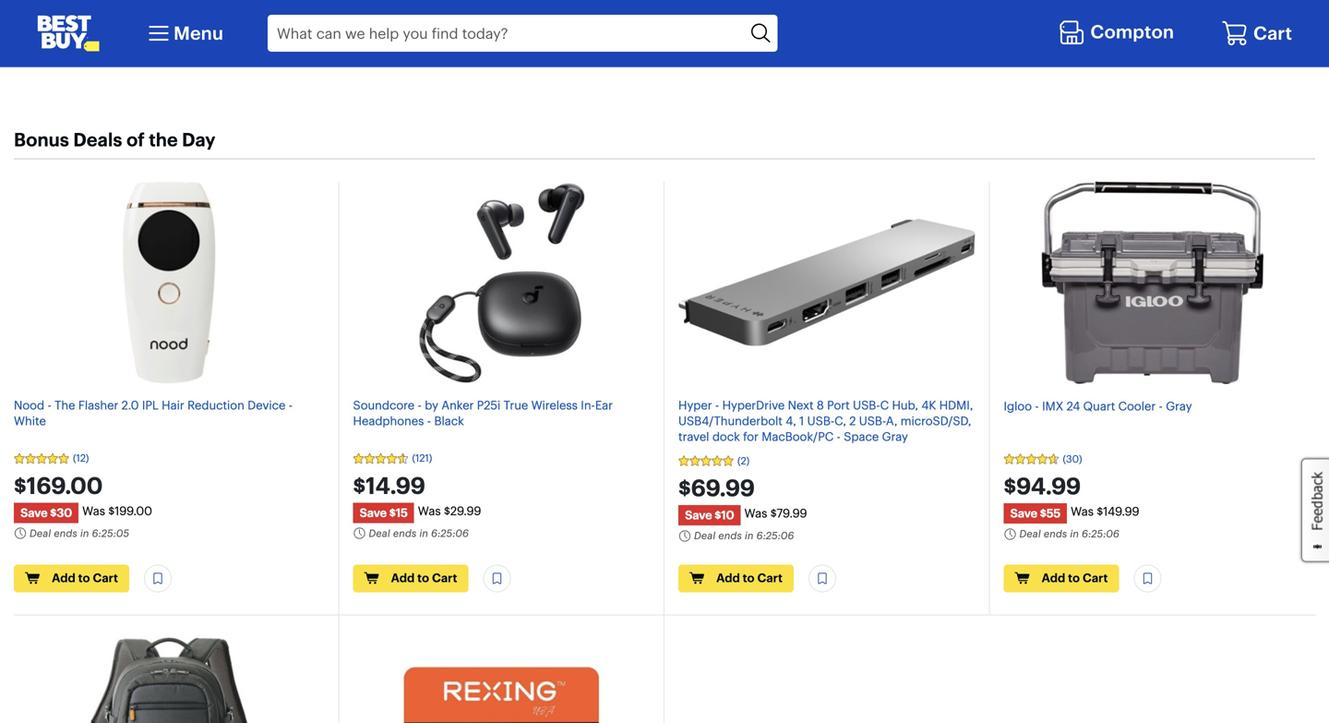 Task type: vqa. For each thing, say whether or not it's contained in the screenshot.


Task type: describe. For each thing, give the bounding box(es) containing it.
4k
[[922, 398, 937, 413]]

(30) link
[[1004, 452, 1302, 466]]

wireless
[[532, 398, 578, 413]]

cart for $169.00
[[93, 571, 118, 586]]

bonus deals of the day
[[14, 128, 216, 151]]

(12)
[[73, 452, 89, 465]]

$14.99
[[353, 471, 426, 500]]

was for $169.00
[[82, 504, 105, 518]]

deal for $169.00
[[30, 527, 51, 540]]

anker
[[442, 398, 474, 413]]

hyper - hyperdrive next​ 8 port usb-c hub, 4k hdmi, usb4/thunderbolt 4, 1 usb-c, 2 usb-a, microsd/sd, travel dock for macbook/pc - space gray link
[[679, 398, 976, 445]]

flasher
[[78, 398, 118, 413]]

was $199.00
[[82, 504, 152, 518]]

igloo - imx 24 quart cooler - gray link
[[1004, 399, 1302, 414]]

$30
[[50, 506, 72, 520]]

deal ends in 6 : 25 : 06 for $69.99
[[695, 529, 795, 542]]

save $10
[[685, 508, 735, 523]]

soundcore - by anker p25i true wireless in-ear headphones - black link
[[353, 398, 650, 429]]

in for $169.00
[[80, 527, 89, 540]]

6 for $14.99
[[431, 527, 438, 540]]

24
[[1067, 399, 1081, 414]]

$149.99
[[1098, 504, 1140, 519]]

igloo
[[1004, 399, 1033, 414]]

ends for $94.99
[[1044, 528, 1068, 540]]

$199.00
[[108, 504, 152, 518]]

(30)
[[1064, 452, 1083, 465]]

menu button
[[144, 18, 223, 48]]

- right 'cooler'
[[1160, 399, 1164, 414]]

cart link
[[1222, 19, 1293, 47]]

- right device
[[289, 398, 293, 413]]

c
[[881, 398, 889, 413]]

6 for $169.00
[[92, 527, 98, 540]]

save $15
[[360, 506, 408, 520]]

$94.99
[[1004, 472, 1082, 501]]

in for $94.99
[[1071, 528, 1080, 540]]

ipl
[[142, 398, 159, 413]]

nood - the flasher 2.0 ipl hair reduction device - white link
[[14, 398, 325, 429]]

6 for $94.99
[[1083, 528, 1089, 540]]

save image for $169.00
[[151, 571, 164, 586]]

4,
[[786, 414, 797, 429]]

Type to search. Navigate forward to hear suggestions text field
[[268, 15, 746, 52]]

black
[[435, 414, 464, 429]]

c,
[[835, 414, 847, 429]]

06 for $69.99
[[781, 529, 795, 542]]

usb4/thunderbolt
[[679, 414, 783, 429]]

the
[[55, 398, 75, 413]]

(121) link
[[353, 452, 650, 465]]

1
[[800, 414, 805, 429]]

was $79.99
[[745, 506, 808, 521]]

igloo - imx 24 quart cooler - gray
[[1004, 399, 1193, 414]]

25 for $69.99
[[766, 529, 778, 542]]

hub,
[[893, 398, 919, 413]]

port
[[828, 398, 850, 413]]

add for $94.99
[[1042, 571, 1066, 586]]

compton
[[1091, 20, 1175, 43]]

deal ends in 6 : 25 : 06 for $94.99
[[1020, 528, 1120, 540]]

hdmi,
[[940, 398, 974, 413]]

device
[[248, 398, 286, 413]]

cart for $14.99
[[432, 571, 457, 586]]

hair
[[162, 398, 184, 413]]

in for $14.99
[[420, 527, 429, 540]]

$69.99
[[679, 474, 755, 503]]

- down c,
[[837, 429, 841, 444]]

ear
[[596, 398, 613, 413]]

cart icon image
[[1222, 19, 1250, 47]]

$79.99
[[771, 506, 808, 521]]

$55
[[1041, 506, 1061, 521]]

macbook/pc
[[762, 429, 834, 444]]

to for $69.99
[[743, 571, 755, 586]]

(121)
[[412, 452, 432, 465]]

cart for $69.99
[[758, 571, 783, 586]]

to for $14.99
[[418, 571, 430, 586]]

ends for $69.99
[[719, 529, 742, 542]]

$29.99
[[444, 504, 482, 518]]

deals
[[73, 128, 122, 151]]

compton button
[[1059, 16, 1179, 51]]

25 for $169.00
[[101, 527, 113, 540]]

- down by
[[427, 414, 431, 429]]

ends for $14.99
[[393, 527, 417, 540]]

06 for $94.99
[[1107, 528, 1120, 540]]

headphones
[[353, 414, 424, 429]]

6 for $69.99
[[757, 529, 763, 542]]

add to cart for $69.99
[[717, 571, 783, 586]]

deal ends in 6 : 25 : 06 for $169.00
[[30, 527, 130, 540]]

add to cart for $169.00
[[52, 571, 118, 586]]

for
[[744, 429, 759, 444]]

was for $14.99
[[418, 504, 441, 518]]

the
[[149, 128, 178, 151]]

bestbuy.com image
[[37, 15, 100, 52]]

$15
[[389, 506, 408, 520]]

save image
[[816, 571, 829, 586]]

add for $69.99
[[717, 571, 740, 586]]

was for $69.99
[[745, 506, 768, 521]]

2
[[850, 414, 857, 429]]

white
[[14, 414, 46, 429]]

a,
[[887, 414, 898, 429]]

hyper
[[679, 398, 713, 413]]

cart for $94.99
[[1083, 571, 1109, 586]]



Task type: locate. For each thing, give the bounding box(es) containing it.
was right $55
[[1072, 504, 1094, 519]]

deal for $69.99
[[695, 529, 716, 542]]

in down was $79.99
[[745, 529, 754, 542]]

nood
[[14, 398, 44, 413]]

deal down save $10
[[695, 529, 716, 542]]

save left $30 on the left of the page
[[20, 506, 48, 520]]

next​
[[788, 398, 814, 413]]

menu
[[174, 22, 223, 44]]

to for $94.99
[[1069, 571, 1081, 586]]

nood - the flasher 2.0 ipl hair reduction device - white
[[14, 398, 293, 429]]

ends down $30 on the left of the page
[[54, 527, 77, 540]]

0 horizontal spatial save image
[[151, 571, 164, 586]]

was $149.99
[[1072, 504, 1140, 519]]

06 down $79.99
[[781, 529, 795, 542]]

usb- down 8
[[808, 414, 835, 429]]

dock
[[713, 429, 740, 444]]

deal ends in 6 : 25 : 06 down $55
[[1020, 528, 1120, 540]]

space
[[844, 429, 879, 444]]

6 down was $79.99
[[757, 529, 763, 542]]

quart
[[1084, 399, 1116, 414]]

25 down was $29.99
[[441, 527, 453, 540]]

6
[[92, 527, 98, 540], [431, 527, 438, 540], [1083, 528, 1089, 540], [757, 529, 763, 542]]

6 down was $29.99
[[431, 527, 438, 540]]

4 add to cart from the left
[[1042, 571, 1109, 586]]

cart down the was $199.00
[[93, 571, 118, 586]]

ends down $10
[[719, 529, 742, 542]]

3 add from the left
[[717, 571, 740, 586]]

to down was $79.99
[[743, 571, 755, 586]]

25 down the was $199.00
[[101, 527, 113, 540]]

of
[[126, 128, 145, 151]]

1 horizontal spatial save image
[[491, 571, 504, 586]]

deal for $94.99
[[1020, 528, 1042, 540]]

cart right cart icon
[[1254, 22, 1293, 44]]

add to cart down $30 on the left of the page
[[52, 571, 118, 586]]

2 save image from the left
[[491, 571, 504, 586]]

- left by
[[418, 398, 422, 413]]

8
[[817, 398, 825, 413]]

add
[[52, 571, 75, 586], [391, 571, 415, 586], [717, 571, 740, 586], [1042, 571, 1066, 586]]

6 down was $149.99
[[1083, 528, 1089, 540]]

25 down was $149.99
[[1092, 528, 1104, 540]]

hyperdrive
[[723, 398, 785, 413]]

gray inside hyper - hyperdrive next​ 8 port usb-c hub, 4k hdmi, usb4/thunderbolt 4, 1 usb-c, 2 usb-a, microsd/sd, travel dock for macbook/pc - space gray
[[883, 429, 909, 444]]

reduction
[[188, 398, 245, 413]]

deal for $14.99
[[369, 527, 391, 540]]

deal ends in 6 : 25 : 06 down $10
[[695, 529, 795, 542]]

2 to from the left
[[418, 571, 430, 586]]

gray right 'cooler'
[[1167, 399, 1193, 414]]

deal
[[30, 527, 51, 540], [369, 527, 391, 540], [1020, 528, 1042, 540], [695, 529, 716, 542]]

add to cart button for $169.00
[[14, 565, 129, 592]]

add to cart button down $15
[[353, 565, 469, 592]]

$169.00
[[14, 471, 103, 500]]

save left $55
[[1011, 506, 1038, 521]]

save image for $14.99
[[491, 571, 504, 586]]

2.0
[[122, 398, 139, 413]]

(2) link
[[679, 454, 976, 468]]

add down $30 on the left of the page
[[52, 571, 75, 586]]

add to cart button for $14.99
[[353, 565, 469, 592]]

day
[[182, 128, 216, 151]]

microsd/sd,
[[901, 414, 972, 429]]

add to cart down $15
[[391, 571, 457, 586]]

cart left save image
[[758, 571, 783, 586]]

save $30
[[20, 506, 72, 520]]

save left $15
[[360, 506, 387, 520]]

3 save image from the left
[[1142, 571, 1155, 586]]

- left the
[[48, 398, 51, 413]]

add to cart button
[[14, 565, 129, 592], [353, 565, 469, 592], [679, 565, 794, 592], [1004, 565, 1120, 592]]

save image for $94.99
[[1142, 571, 1155, 586]]

to down the was $199.00
[[78, 571, 90, 586]]

06 for $169.00
[[116, 527, 130, 540]]

4 add to cart button from the left
[[1004, 565, 1120, 592]]

- up usb4/thunderbolt
[[716, 398, 720, 413]]

3 add to cart button from the left
[[679, 565, 794, 592]]

soundcore
[[353, 398, 415, 413]]

cart down was $29.99
[[432, 571, 457, 586]]

ends down $15
[[393, 527, 417, 540]]

bonus
[[14, 128, 69, 151]]

deal down save $15
[[369, 527, 391, 540]]

to down was $29.99
[[418, 571, 430, 586]]

true
[[504, 398, 528, 413]]

p25i
[[477, 398, 501, 413]]

save for $14.99
[[360, 506, 387, 520]]

-
[[48, 398, 51, 413], [289, 398, 293, 413], [418, 398, 422, 413], [716, 398, 720, 413], [1036, 399, 1040, 414], [1160, 399, 1164, 414], [427, 414, 431, 429], [837, 429, 841, 444]]

- left imx
[[1036, 399, 1040, 414]]

0 vertical spatial gray
[[1167, 399, 1193, 414]]

save for $94.99
[[1011, 506, 1038, 521]]

in-
[[581, 398, 596, 413]]

add for $14.99
[[391, 571, 415, 586]]

add to cart button for $69.99
[[679, 565, 794, 592]]

cart down was $149.99
[[1083, 571, 1109, 586]]

was right $30 on the left of the page
[[82, 504, 105, 518]]

(2)
[[738, 454, 750, 467]]

save image
[[151, 571, 164, 586], [491, 571, 504, 586], [1142, 571, 1155, 586]]

was right $15
[[418, 504, 441, 518]]

add to cart for $14.99
[[391, 571, 457, 586]]

in
[[80, 527, 89, 540], [420, 527, 429, 540], [1071, 528, 1080, 540], [745, 529, 754, 542]]

was $29.99
[[418, 504, 482, 518]]

save $55
[[1011, 506, 1061, 521]]

1 to from the left
[[78, 571, 90, 586]]

1 horizontal spatial gray
[[1167, 399, 1193, 414]]

ends
[[54, 527, 77, 540], [393, 527, 417, 540], [1044, 528, 1068, 540], [719, 529, 742, 542]]

add to cart for $94.99
[[1042, 571, 1109, 586]]

add down $55
[[1042, 571, 1066, 586]]

(12) link
[[14, 452, 325, 465]]

usb- up space
[[860, 414, 887, 429]]

2 add to cart from the left
[[391, 571, 457, 586]]

06 down the was $199.00
[[116, 527, 130, 540]]

to
[[78, 571, 90, 586], [418, 571, 430, 586], [743, 571, 755, 586], [1069, 571, 1081, 586]]

deal ends in 6 : 25 : 06 down $15
[[369, 527, 469, 540]]

add to cart down $10
[[717, 571, 783, 586]]

in down was $29.99
[[420, 527, 429, 540]]

2 horizontal spatial save image
[[1142, 571, 1155, 586]]

deal down save $55
[[1020, 528, 1042, 540]]

cooler
[[1119, 399, 1157, 414]]

1 vertical spatial gray
[[883, 429, 909, 444]]

deal down the save $30 on the left of page
[[30, 527, 51, 540]]

deal ends in 6 : 25 : 06
[[30, 527, 130, 540], [369, 527, 469, 540], [1020, 528, 1120, 540], [695, 529, 795, 542]]

add down $15
[[391, 571, 415, 586]]

was
[[82, 504, 105, 518], [418, 504, 441, 518], [1072, 504, 1094, 519], [745, 506, 768, 521]]

was right $10
[[745, 506, 768, 521]]

$10
[[715, 508, 735, 523]]

to down was $149.99
[[1069, 571, 1081, 586]]

gray
[[1167, 399, 1193, 414], [883, 429, 909, 444]]

to for $169.00
[[78, 571, 90, 586]]

1 add to cart button from the left
[[14, 565, 129, 592]]

add to cart down $55
[[1042, 571, 1109, 586]]

4 add from the left
[[1042, 571, 1066, 586]]

save left $10
[[685, 508, 713, 523]]

deal ends in 6 : 25 : 06 down $30 on the left of the page
[[30, 527, 130, 540]]

06 down $29.99
[[456, 527, 469, 540]]

ends for $169.00
[[54, 527, 77, 540]]

add for $169.00
[[52, 571, 75, 586]]

4 to from the left
[[1069, 571, 1081, 586]]

3 add to cart from the left
[[717, 571, 783, 586]]

by
[[425, 398, 439, 413]]

add to cart button down $30 on the left of the page
[[14, 565, 129, 592]]

0 horizontal spatial gray
[[883, 429, 909, 444]]

06 for $14.99
[[456, 527, 469, 540]]

save for $69.99
[[685, 508, 713, 523]]

usb- up the 2
[[854, 398, 881, 413]]

hyper - hyperdrive next​ 8 port usb-c hub, 4k hdmi, usb4/thunderbolt 4, 1 usb-c, 2 usb-a, microsd/sd, travel dock for macbook/pc - space gray
[[679, 398, 974, 444]]

soundcore - by anker p25i true wireless in-ear headphones - black
[[353, 398, 613, 429]]

add to cart
[[52, 571, 118, 586], [391, 571, 457, 586], [717, 571, 783, 586], [1042, 571, 1109, 586]]

06 down $149.99
[[1107, 528, 1120, 540]]

:
[[98, 527, 101, 540], [113, 527, 116, 540], [438, 527, 441, 540], [453, 527, 456, 540], [1089, 528, 1092, 540], [1104, 528, 1107, 540], [763, 529, 766, 542], [778, 529, 781, 542]]

add to cart button down $10
[[679, 565, 794, 592]]

cart
[[1254, 22, 1293, 44], [93, 571, 118, 586], [432, 571, 457, 586], [758, 571, 783, 586], [1083, 571, 1109, 586]]

1 add from the left
[[52, 571, 75, 586]]

save
[[20, 506, 48, 520], [360, 506, 387, 520], [1011, 506, 1038, 521], [685, 508, 713, 523]]

25 for $94.99
[[1092, 528, 1104, 540]]

3 to from the left
[[743, 571, 755, 586]]

gray down a,
[[883, 429, 909, 444]]

travel
[[679, 429, 710, 444]]

ends down $55
[[1044, 528, 1068, 540]]

deal ends in 6 : 25 : 06 for $14.99
[[369, 527, 469, 540]]

imx
[[1043, 399, 1064, 414]]

save for $169.00
[[20, 506, 48, 520]]

add to cart button down $55
[[1004, 565, 1120, 592]]

add to cart button for $94.99
[[1004, 565, 1120, 592]]

in down the was $199.00
[[80, 527, 89, 540]]

2 add from the left
[[391, 571, 415, 586]]

1 save image from the left
[[151, 571, 164, 586]]

in down was $149.99
[[1071, 528, 1080, 540]]

1 add to cart from the left
[[52, 571, 118, 586]]

06
[[116, 527, 130, 540], [456, 527, 469, 540], [1107, 528, 1120, 540], [781, 529, 795, 542]]

6 down the was $199.00
[[92, 527, 98, 540]]

2 add to cart button from the left
[[353, 565, 469, 592]]

was for $94.99
[[1072, 504, 1094, 519]]

25 for $14.99
[[441, 527, 453, 540]]

add down $10
[[717, 571, 740, 586]]

25 down was $79.99
[[766, 529, 778, 542]]

in for $69.99
[[745, 529, 754, 542]]



